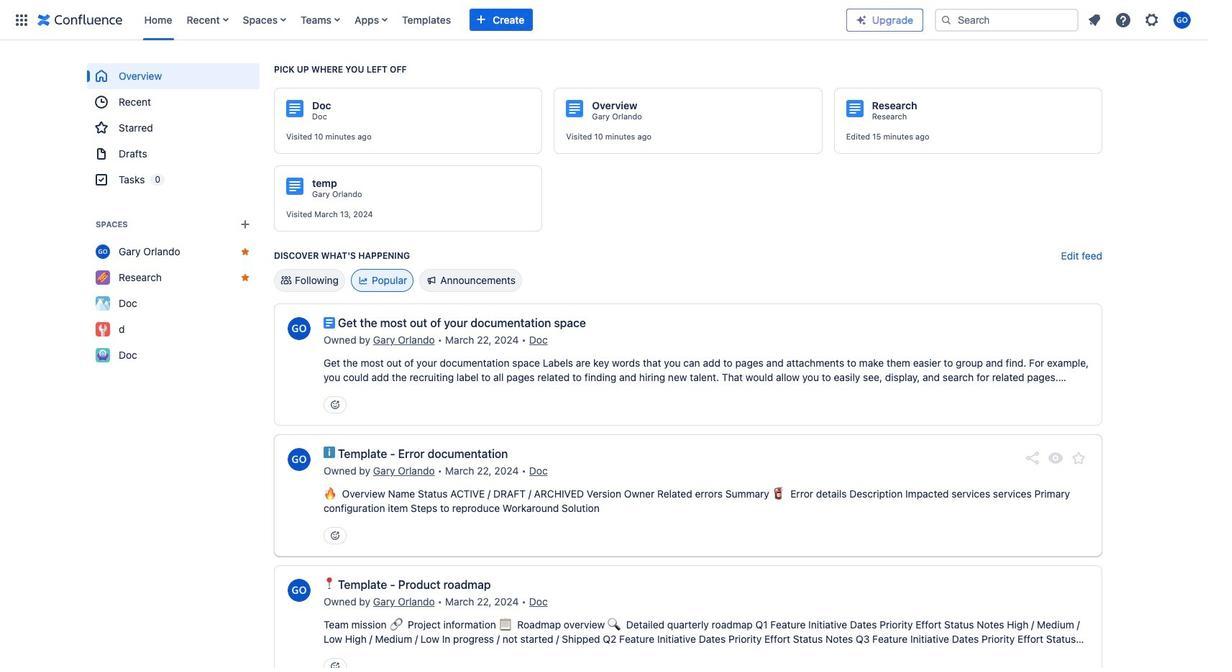 Task type: vqa. For each thing, say whether or not it's contained in the screenshot.
list item
no



Task type: locate. For each thing, give the bounding box(es) containing it.
None search field
[[935, 8, 1079, 31]]

1 more information about gary orlando image from the top
[[286, 316, 312, 342]]

0 vertical spatial add reaction image
[[329, 399, 341, 411]]

:information_source: image
[[324, 447, 335, 458], [324, 447, 335, 458]]

1 horizontal spatial list
[[1082, 7, 1199, 33]]

2 add reaction image from the top
[[329, 661, 341, 668]]

add reaction image
[[329, 530, 341, 541]]

global element
[[9, 0, 846, 40]]

1 vertical spatial more information about gary orlando image
[[286, 577, 312, 603]]

0 vertical spatial unstar this space image
[[239, 246, 251, 257]]

1 vertical spatial unstar this space image
[[239, 272, 251, 283]]

list
[[137, 0, 846, 40], [1082, 7, 1199, 33]]

group
[[87, 63, 260, 193]]

notification icon image
[[1086, 11, 1103, 28]]

0 vertical spatial more information about gary orlando image
[[286, 316, 312, 342]]

banner
[[0, 0, 1208, 40]]

more information about gary orlando image
[[286, 316, 312, 342], [286, 577, 312, 603]]

help icon image
[[1115, 11, 1132, 28]]

add reaction image
[[329, 399, 341, 411], [329, 661, 341, 668]]

0 horizontal spatial list
[[137, 0, 846, 40]]

confluence image
[[37, 11, 123, 28], [37, 11, 123, 28]]

list for appswitcher icon
[[137, 0, 846, 40]]

unwatch image
[[1047, 449, 1064, 467]]

1 add reaction image from the top
[[329, 399, 341, 411]]

unstar this space image
[[239, 246, 251, 257], [239, 272, 251, 283]]

settings icon image
[[1143, 11, 1161, 28]]

star image
[[1070, 449, 1087, 467]]

Search field
[[935, 8, 1079, 31]]

share image
[[1024, 449, 1041, 467]]

create a space image
[[237, 216, 254, 233]]

1 vertical spatial add reaction image
[[329, 661, 341, 668]]



Task type: describe. For each thing, give the bounding box(es) containing it.
2 more information about gary orlando image from the top
[[286, 577, 312, 603]]

:round_pushpin: image
[[324, 577, 335, 589]]

2 unstar this space image from the top
[[239, 272, 251, 283]]

1 unstar this space image from the top
[[239, 246, 251, 257]]

your profile and preferences image
[[1174, 11, 1191, 28]]

premium image
[[856, 14, 867, 26]]

add reaction image for 2nd more information about gary orlando icon
[[329, 661, 341, 668]]

appswitcher icon image
[[13, 11, 30, 28]]

add reaction image for 1st more information about gary orlando icon from the top
[[329, 399, 341, 411]]

list for the 'premium' image
[[1082, 7, 1199, 33]]

:round_pushpin: image
[[324, 577, 335, 589]]

search image
[[941, 14, 952, 26]]

more information about gary orlando image
[[286, 447, 312, 472]]



